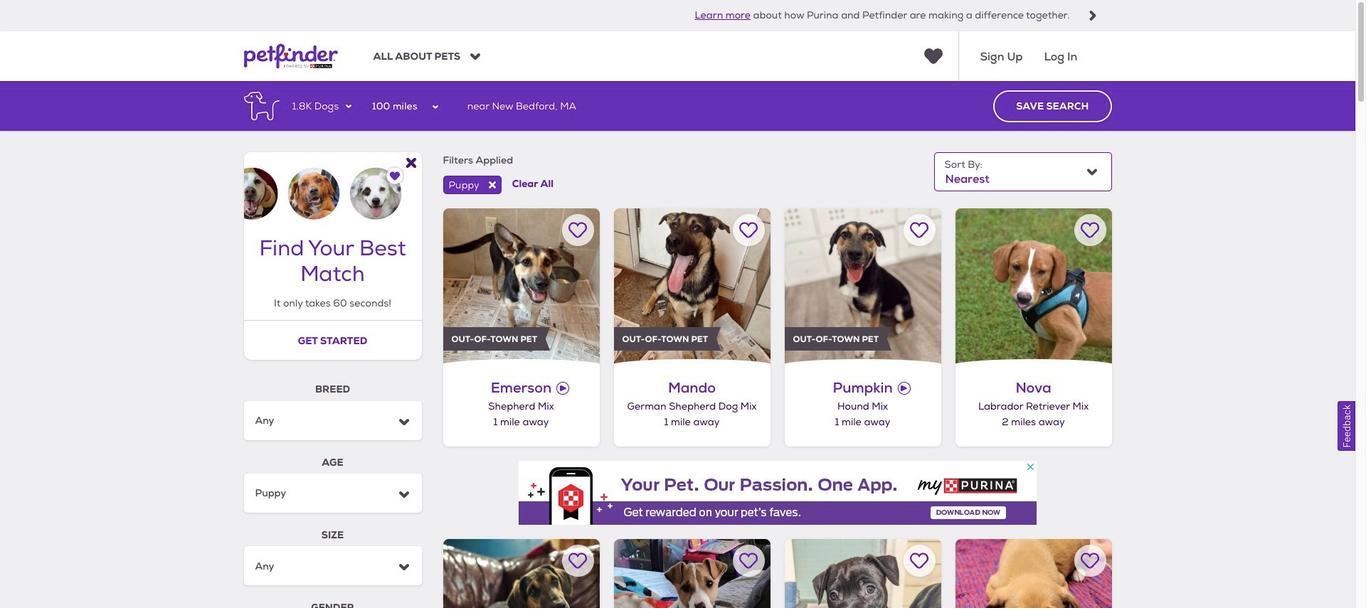 Task type: describe. For each thing, give the bounding box(es) containing it.
marshmallow  - ma/ri/ct eligible , adoptable dog, puppy male jack russell terrier mix, 4 miles away. image
[[614, 539, 770, 608]]

sanderson -ma/ri/ct eligible, adoptable dog, puppy male american staffordshire terrier mix, 4 miles away. image
[[785, 539, 941, 608]]

potential dog matches image
[[244, 153, 422, 220]]

has video image
[[557, 382, 570, 395]]

nova, adoptable dog, puppy female labrador retriever mix, 2 miles away. image
[[955, 208, 1112, 365]]

petfinder home image
[[244, 32, 338, 81]]



Task type: locate. For each thing, give the bounding box(es) containing it.
advertisement element
[[518, 461, 1037, 525]]

scarlett, adoptable dog, puppy female hound mix, 4 miles away. image
[[443, 539, 600, 608]]

emerson, adoptable dog, puppy female shepherd mix, 1 mile away, has video, out-of-town pet. image
[[443, 208, 600, 365]]

has video image
[[898, 382, 911, 395]]

alexandra - ma/ri/ct eligible, adoptable dog, puppy female terrier mix, 4 miles away. image
[[955, 539, 1112, 608]]

main content
[[0, 81, 1356, 608]]

mando, adoptable dog, puppy male german shepherd dog mix, 1 mile away, out-of-town pet. image
[[614, 208, 770, 365]]

pumpkin, adoptable dog, puppy female hound mix, 1 mile away, has video, out-of-town pet. image
[[785, 208, 941, 365]]



Task type: vqa. For each thing, say whether or not it's contained in the screenshot.
Aspen, adoptable Dog, Puppy Male Jack Russell Terrier Mix, 6 miles away. IMAGE
no



